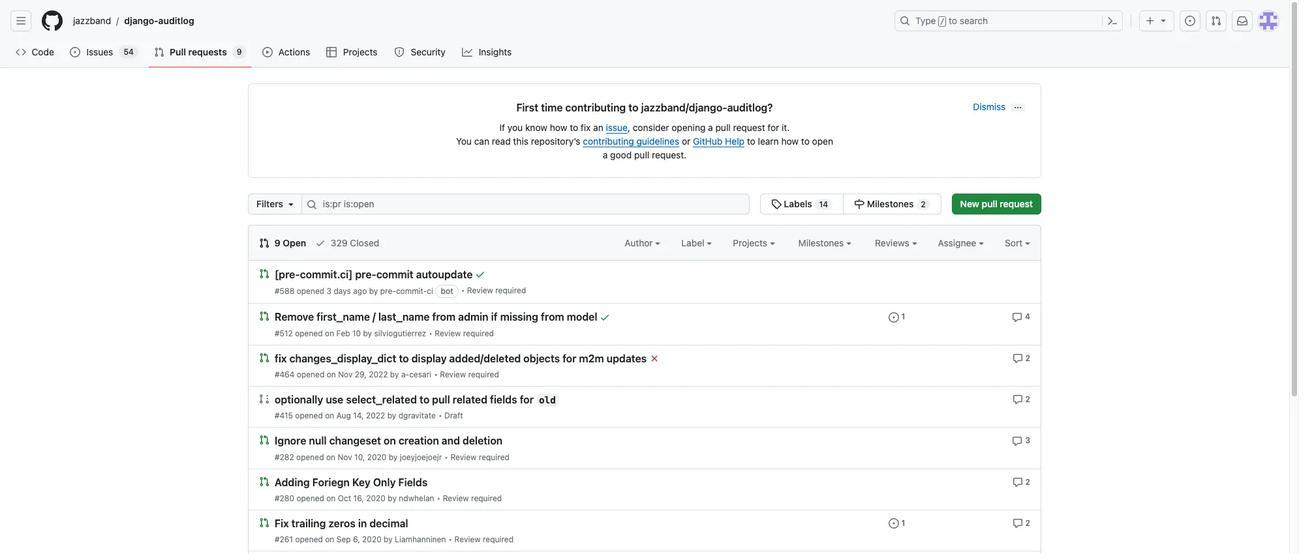 Task type: describe. For each thing, give the bounding box(es) containing it.
code
[[32, 46, 54, 57]]

1 for remove first_name / last_name from admin if missing from model
[[902, 312, 906, 322]]

liamhanninen link
[[395, 535, 446, 545]]

54
[[124, 47, 134, 57]]

by right ago
[[369, 287, 378, 297]]

on inside fix trailing zeros in decimal #261             opened on sep 6, 2020 by liamhanninen • review required
[[325, 535, 334, 545]]

github help link
[[693, 136, 745, 147]]

1 / 6 checks ok image
[[650, 354, 660, 364]]

1 horizontal spatial triangle down image
[[1159, 15, 1169, 25]]

open pull request image for remove first_name / last_name from admin if missing from model
[[259, 312, 270, 322]]

#512             opened on feb 10 by silviogutierrez • review required
[[275, 329, 494, 339]]

fields
[[399, 477, 428, 489]]

review inside fix trailing zeros in decimal #261             opened on sep 6, 2020 by liamhanninen • review required
[[455, 535, 481, 545]]

first time contributing to jazzband/django-auditlog?
[[517, 102, 773, 114]]

actions
[[279, 46, 310, 57]]

code image
[[16, 47, 26, 57]]

jazzband / django-auditlog
[[73, 15, 194, 26]]

open
[[283, 238, 306, 249]]

open pull request image for [pre-commit.ci] pre-commit autoupdate
[[259, 269, 270, 279]]

[pre-commit.ci] pre-commit autoupdate link
[[275, 269, 473, 281]]

homepage image
[[42, 10, 63, 31]]

review required link for liamhanninen
[[455, 535, 514, 545]]

5 comment image from the top
[[1013, 519, 1023, 530]]

fix trailing zeros in decimal link
[[275, 518, 408, 530]]

#588             opened 3 days ago by pre-commit-ci
[[275, 287, 433, 297]]

author
[[625, 238, 656, 249]]

nov inside 'ignore null changeset on creation and deletion #282             opened on nov 10, 2020 by joeyjoejoejr • review required'
[[338, 453, 352, 463]]

use
[[326, 394, 344, 406]]

pull
[[170, 46, 186, 57]]

check image
[[315, 238, 326, 249]]

repository's
[[531, 136, 581, 147]]

to inside 'optionally use select_related to pull related fields for old #415             opened on aug 14, 2022 by dgravitate • draft'
[[420, 394, 430, 406]]

to up repository's
[[570, 122, 578, 133]]

3 link
[[1013, 435, 1031, 447]]

0 vertical spatial contributing
[[566, 102, 626, 114]]

sort
[[1005, 238, 1023, 249]]

2020 inside 'ignore null changeset on creation and deletion #282             opened on nov 10, 2020 by joeyjoejoejr • review required'
[[367, 453, 387, 463]]

1 horizontal spatial for
[[563, 353, 577, 365]]

table image
[[327, 47, 337, 57]]

review required link for pre-commit-ci
[[467, 286, 526, 296]]

#415
[[275, 411, 293, 421]]

ignore null changeset on creation and deletion link
[[275, 436, 503, 448]]

329
[[331, 238, 348, 249]]

to up ,
[[629, 102, 639, 114]]

ignore null changeset on creation and deletion #282             opened on nov 10, 2020 by joeyjoejoejr • review required
[[275, 436, 510, 463]]

if
[[500, 122, 505, 133]]

autoupdate
[[416, 269, 473, 281]]

review inside adding foriegn key only fields #280             opened on oct 16, 2020 by ndwhelan • review required
[[443, 494, 469, 504]]

Issues search field
[[302, 194, 750, 215]]

play image
[[262, 47, 273, 57]]

joeyjoejoejr
[[400, 453, 442, 463]]

issues
[[86, 46, 113, 57]]

display
[[412, 353, 447, 365]]

list containing jazzband
[[68, 10, 887, 31]]

329 closed
[[328, 238, 379, 249]]

pull up github help link
[[716, 122, 731, 133]]

opened right #464 on the left bottom of the page
[[297, 370, 325, 380]]

sort button
[[1005, 236, 1031, 250]]

issue link
[[606, 122, 628, 133]]

first
[[517, 102, 539, 114]]

an
[[593, 122, 604, 133]]

fix
[[275, 518, 289, 530]]

3 comment image from the top
[[1013, 395, 1023, 406]]

projects inside popup button
[[733, 238, 770, 249]]

zeros
[[329, 518, 356, 530]]

code link
[[10, 42, 60, 62]]

0 vertical spatial fix
[[581, 122, 591, 133]]

opened inside fix trailing zeros in decimal #261             opened on sep 6, 2020 by liamhanninen • review required
[[295, 535, 323, 545]]

opened inside adding foriegn key only fields #280             opened on oct 16, 2020 by ndwhelan • review required
[[297, 494, 324, 504]]

insights link
[[457, 42, 518, 62]]

6,
[[353, 535, 360, 545]]

adding foriegn key only fields link
[[275, 477, 428, 489]]

ci
[[427, 287, 433, 297]]

review inside 'ignore null changeset on creation and deletion #282             opened on nov 10, 2020 by joeyjoejoejr • review required'
[[451, 453, 477, 463]]

4 2 link from the top
[[1013, 518, 1031, 530]]

open pull request element for [pre-commit.ci] pre-commit autoupdate
[[259, 268, 270, 279]]

commit.ci]
[[300, 269, 353, 281]]

by right 10
[[363, 329, 372, 339]]

m2m
[[579, 353, 604, 365]]

guidelines
[[637, 136, 680, 147]]

django-
[[124, 15, 158, 26]]

milestones for milestones
[[799, 238, 847, 249]]

open pull request element for fix trailing zeros in decimal
[[259, 518, 270, 529]]

8 / 8 checks ok image
[[600, 312, 611, 323]]

0 vertical spatial 2022
[[369, 370, 388, 380]]

draft pull request element
[[259, 394, 270, 405]]

4
[[1026, 312, 1031, 322]]

last_name
[[379, 312, 430, 324]]

0 vertical spatial issue opened image
[[1185, 16, 1196, 26]]

3 2 link from the top
[[1013, 476, 1031, 488]]

16,
[[354, 494, 364, 504]]

first_name
[[317, 312, 370, 324]]

1 for fix trailing zeros in decimal
[[902, 519, 906, 529]]

to left "open"
[[802, 136, 810, 147]]

git pull request image
[[154, 47, 165, 57]]

• review required
[[461, 286, 526, 296]]

2020 for only
[[366, 494, 386, 504]]

1 horizontal spatial request
[[1000, 198, 1033, 210]]

review down fix changes_display_dict to display added/deleted objects for m2m updates
[[440, 370, 466, 380]]

review required link for silviogutierrez
[[435, 329, 494, 339]]

on down changes_display_dict
[[327, 370, 336, 380]]

only
[[373, 477, 396, 489]]

assignee
[[938, 238, 979, 249]]

it.
[[782, 122, 790, 133]]

actions link
[[257, 42, 316, 62]]

open pull request image for fix trailing zeros in decimal
[[259, 518, 270, 529]]

0 horizontal spatial 3
[[327, 287, 332, 297]]

new pull request
[[961, 198, 1033, 210]]

github
[[693, 136, 723, 147]]

0 vertical spatial for
[[768, 122, 780, 133]]

4 link
[[1013, 311, 1031, 323]]

commit
[[377, 269, 414, 281]]

filters button
[[248, 194, 302, 215]]

key
[[352, 477, 371, 489]]

1 vertical spatial pre-
[[380, 287, 396, 297]]

review required link for ndwhelan
[[443, 494, 502, 504]]

select_related
[[346, 394, 417, 406]]

adding
[[275, 477, 310, 489]]

on down null
[[326, 453, 336, 463]]

labels
[[784, 198, 813, 210]]

consider
[[633, 122, 669, 133]]

help
[[725, 136, 745, 147]]

14,
[[353, 411, 364, 421]]

1 vertical spatial contributing
[[583, 136, 634, 147]]

search
[[960, 15, 988, 26]]

label
[[682, 238, 707, 249]]

pull inside to learn how to open a good pull request.
[[635, 149, 650, 161]]

pre-commit-ci link
[[380, 287, 433, 297]]

commit-
[[396, 287, 427, 297]]

open pull request element for remove first_name / last_name from admin if missing from model
[[259, 311, 270, 322]]

review down remove first_name / last_name from admin if missing from model
[[435, 329, 461, 339]]

#588
[[275, 287, 295, 297]]

new
[[961, 198, 980, 210]]

• down remove first_name / last_name from admin if missing from model
[[429, 329, 433, 339]]

• right bot
[[461, 286, 465, 296]]

#464
[[275, 370, 295, 380]]

ndwhelan
[[399, 494, 434, 504]]

2 comment image from the top
[[1013, 354, 1023, 364]]

1 link for remove first_name / last_name from admin if missing from model
[[889, 311, 906, 323]]

a-
[[401, 370, 409, 380]]

remove first_name / last_name from admin if missing from model
[[275, 312, 598, 324]]

triangle down image inside filters popup button
[[286, 199, 296, 210]]

you
[[456, 136, 472, 147]]

required inside 'ignore null changeset on creation and deletion #282             opened on nov 10, 2020 by joeyjoejoejr • review required'
[[479, 453, 510, 463]]

null
[[309, 436, 327, 448]]

joeyjoejoejr link
[[400, 453, 442, 463]]

related
[[453, 394, 488, 406]]

for inside 'optionally use select_related to pull related fields for old #415             opened on aug 14, 2022 by dgravitate • draft'
[[520, 394, 534, 406]]

opened inside 'ignore null changeset on creation and deletion #282             opened on nov 10, 2020 by joeyjoejoejr • review required'
[[296, 453, 324, 463]]

time
[[541, 102, 563, 114]]

updates
[[607, 353, 647, 365]]

2 2 link from the top
[[1013, 394, 1031, 406]]

1 horizontal spatial git pull request image
[[1212, 16, 1222, 26]]

pull inside new pull request link
[[982, 198, 998, 210]]

to learn how to open a good pull request.
[[603, 136, 834, 161]]

0 vertical spatial projects
[[343, 46, 378, 57]]



Task type: locate. For each thing, give the bounding box(es) containing it.
Search all issues text field
[[302, 194, 750, 215]]

0 horizontal spatial /
[[116, 15, 119, 26]]

3 open pull request image from the top
[[259, 436, 270, 446]]

you
[[508, 122, 523, 133]]

old
[[539, 396, 556, 406]]

2022 down select_related in the left of the page
[[366, 411, 385, 421]]

request.
[[652, 149, 687, 161]]

/ inside type / to search
[[940, 17, 945, 26]]

aug
[[337, 411, 351, 421]]

#261
[[275, 535, 293, 545]]

a-cesari link
[[401, 370, 432, 380]]

graph image
[[462, 47, 473, 57]]

0 horizontal spatial pre-
[[355, 269, 377, 281]]

review required link right liamhanninen link
[[455, 535, 514, 545]]

open pull request image
[[259, 269, 270, 279], [259, 312, 270, 322], [259, 436, 270, 446], [259, 518, 270, 529]]

opened down commit.ci]
[[297, 287, 325, 297]]

10
[[352, 329, 361, 339]]

opened down adding
[[297, 494, 324, 504]]

for left 'old'
[[520, 394, 534, 406]]

1 1 from the top
[[902, 312, 906, 322]]

milestones inside popup button
[[799, 238, 847, 249]]

bot
[[441, 287, 454, 297]]

ago
[[353, 287, 367, 297]]

fix
[[581, 122, 591, 133], [275, 353, 287, 365]]

comment image left 4
[[1013, 312, 1023, 323]]

projects
[[343, 46, 378, 57], [733, 238, 770, 249]]

2 link up the 3 "link"
[[1013, 394, 1031, 406]]

by down only
[[388, 494, 397, 504]]

3 open pull request element from the top
[[259, 352, 270, 363]]

comment image
[[1013, 312, 1023, 323], [1013, 354, 1023, 364], [1013, 395, 1023, 406], [1013, 436, 1023, 447], [1013, 519, 1023, 530]]

you can read this repository's contributing guidelines or github help
[[456, 136, 745, 147]]

optionally
[[275, 394, 323, 406]]

• left draft
[[439, 411, 442, 421]]

1 vertical spatial a
[[603, 149, 608, 161]]

14
[[820, 200, 828, 210]]

silviogutierrez link
[[374, 329, 426, 339]]

review required link for joeyjoejoejr
[[451, 453, 510, 463]]

opened inside 'optionally use select_related to pull related fields for old #415             opened on aug 14, 2022 by dgravitate • draft'
[[295, 411, 323, 421]]

by down the decimal
[[384, 535, 393, 545]]

open pull request image
[[259, 353, 270, 363], [259, 477, 270, 487]]

comment image up the 3 "link"
[[1013, 395, 1023, 406]]

on left aug
[[325, 411, 334, 421]]

know
[[525, 122, 548, 133]]

0 horizontal spatial triangle down image
[[286, 199, 296, 210]]

11 / 11 checks ok image
[[475, 270, 486, 280]]

2020 inside fix trailing zeros in decimal #261             opened on sep 6, 2020 by liamhanninen • review required
[[362, 535, 382, 545]]

milestones down "14"
[[799, 238, 847, 249]]

/ right type
[[940, 17, 945, 26]]

...
[[1015, 101, 1022, 111]]

open pull request image left remove
[[259, 312, 270, 322]]

if you know how to fix an issue ,           consider opening a pull request for it.
[[500, 122, 790, 133]]

pull down contributing guidelines link at top
[[635, 149, 650, 161]]

how down it.
[[782, 136, 799, 147]]

issue element
[[760, 194, 942, 215]]

request up the sort popup button at the top
[[1000, 198, 1033, 210]]

open pull request element left fix
[[259, 518, 270, 529]]

1 link
[[889, 311, 906, 323], [889, 518, 906, 530]]

0 horizontal spatial request
[[733, 122, 766, 133]]

/ left django-
[[116, 15, 119, 26]]

issue opened image for remove first_name / last_name from admin if missing from model
[[889, 312, 899, 323]]

1 horizontal spatial 3
[[1026, 436, 1031, 446]]

1 vertical spatial for
[[563, 353, 577, 365]]

6 open pull request element from the top
[[259, 518, 270, 529]]

• down and
[[445, 453, 448, 463]]

0 vertical spatial a
[[708, 122, 713, 133]]

/ inside jazzband / django-auditlog
[[116, 15, 119, 26]]

2 1 from the top
[[902, 519, 906, 529]]

1 1 link from the top
[[889, 311, 906, 323]]

review required link down admin
[[435, 329, 494, 339]]

open pull request image left fix
[[259, 518, 270, 529]]

from left model
[[541, 312, 564, 324]]

1 vertical spatial 1
[[902, 519, 906, 529]]

0 vertical spatial 2020
[[367, 453, 387, 463]]

good
[[610, 149, 632, 161]]

0 horizontal spatial how
[[550, 122, 568, 133]]

fix trailing zeros in decimal #261             opened on sep 6, 2020 by liamhanninen • review required
[[275, 518, 514, 545]]

fix changes_display_dict to display added/deleted objects for m2m updates
[[275, 353, 647, 365]]

on inside adding foriegn key only fields #280             opened on oct 16, 2020 by ndwhelan • review required
[[327, 494, 336, 504]]

• right liamhanninen link
[[449, 535, 452, 545]]

search image
[[307, 200, 317, 210]]

to up a-
[[399, 353, 409, 365]]

open pull request element left [pre-
[[259, 268, 270, 279]]

open pull request image for ignore null changeset on creation and deletion
[[259, 436, 270, 446]]

how up repository's
[[550, 122, 568, 133]]

remove first_name / last_name from admin if missing from model link
[[275, 312, 598, 324]]

from down bot
[[432, 312, 456, 324]]

feb
[[337, 329, 350, 339]]

review down and
[[451, 453, 477, 463]]

none search field containing filters
[[248, 194, 942, 215]]

to left search in the top of the page
[[949, 15, 958, 26]]

0 vertical spatial pre-
[[355, 269, 377, 281]]

329 closed link
[[315, 236, 379, 250]]

nov left 29,
[[338, 370, 353, 380]]

0 vertical spatial nov
[[338, 370, 353, 380]]

on inside 'optionally use select_related to pull related fields for old #415             opened on aug 14, 2022 by dgravitate • draft'
[[325, 411, 334, 421]]

new pull request link
[[952, 194, 1042, 215]]

0 horizontal spatial 9
[[237, 47, 242, 57]]

requests
[[188, 46, 227, 57]]

ignore
[[275, 436, 306, 448]]

1 from from the left
[[432, 312, 456, 324]]

trailing
[[292, 518, 326, 530]]

0 horizontal spatial fix
[[275, 353, 287, 365]]

2022 inside 'optionally use select_related to pull related fields for old #415             opened on aug 14, 2022 by dgravitate • draft'
[[366, 411, 385, 421]]

a inside to learn how to open a good pull request.
[[603, 149, 608, 161]]

1 vertical spatial 3
[[1026, 436, 1031, 446]]

closed
[[350, 238, 379, 249]]

5 open pull request element from the top
[[259, 476, 270, 487]]

pre- down commit
[[380, 287, 396, 297]]

2
[[921, 200, 926, 210], [1026, 354, 1031, 363], [1026, 395, 1031, 405], [1026, 478, 1031, 487], [1026, 519, 1031, 529]]

triangle down image right plus icon
[[1159, 15, 1169, 25]]

list
[[68, 10, 887, 31]]

open pull request element left ignore
[[259, 435, 270, 446]]

open pull request element left remove
[[259, 311, 270, 322]]

tag image
[[771, 199, 782, 210]]

git pull request image left notifications image at the right top of page
[[1212, 16, 1222, 26]]

1 vertical spatial request
[[1000, 198, 1033, 210]]

2020 right 16,
[[366, 494, 386, 504]]

to up dgravitate
[[420, 394, 430, 406]]

how
[[550, 122, 568, 133], [782, 136, 799, 147]]

2 link down 4 link
[[1013, 352, 1031, 364]]

comment image down 4 link
[[1013, 354, 1023, 364]]

to
[[949, 15, 958, 26], [629, 102, 639, 114], [570, 122, 578, 133], [747, 136, 756, 147], [802, 136, 810, 147], [399, 353, 409, 365], [420, 394, 430, 406]]

opened down remove
[[295, 329, 323, 339]]

ndwhelan link
[[399, 494, 434, 504]]

reviews button
[[875, 236, 918, 250]]

and
[[442, 436, 460, 448]]

on left the sep
[[325, 535, 334, 545]]

• inside fix trailing zeros in decimal #261             opened on sep 6, 2020 by liamhanninen • review required
[[449, 535, 452, 545]]

2 inside milestones 2
[[921, 200, 926, 210]]

opened down null
[[296, 453, 324, 463]]

pull requests
[[170, 46, 227, 57]]

plus image
[[1146, 16, 1156, 26]]

required
[[496, 286, 526, 296], [463, 329, 494, 339], [468, 370, 499, 380], [479, 453, 510, 463], [471, 494, 502, 504], [483, 535, 514, 545]]

git pull request image
[[1212, 16, 1222, 26], [259, 238, 270, 249]]

command palette image
[[1108, 16, 1118, 26]]

how inside to learn how to open a good pull request.
[[782, 136, 799, 147]]

• inside 'ignore null changeset on creation and deletion #282             opened on nov 10, 2020 by joeyjoejoejr • review required'
[[445, 453, 448, 463]]

a
[[708, 122, 713, 133], [603, 149, 608, 161]]

2 vertical spatial for
[[520, 394, 534, 406]]

issue opened image
[[1185, 16, 1196, 26], [889, 312, 899, 323], [889, 519, 899, 530]]

sep
[[337, 535, 351, 545]]

1 link for fix trailing zeros in decimal
[[889, 518, 906, 530]]

• inside adding foriegn key only fields #280             opened on oct 16, 2020 by ndwhelan • review required
[[437, 494, 441, 504]]

0 vertical spatial 1
[[902, 312, 906, 322]]

0 vertical spatial git pull request image
[[1212, 16, 1222, 26]]

0 vertical spatial 3
[[327, 287, 332, 297]]

required inside fix trailing zeros in decimal #261             opened on sep 6, 2020 by liamhanninen • review required
[[483, 535, 514, 545]]

opened down the trailing
[[295, 535, 323, 545]]

pre-
[[355, 269, 377, 281], [380, 287, 396, 297]]

0 vertical spatial 1 link
[[889, 311, 906, 323]]

1 vertical spatial 2022
[[366, 411, 385, 421]]

1 vertical spatial issue opened image
[[889, 312, 899, 323]]

2020 right 6,
[[362, 535, 382, 545]]

• right ndwhelan link
[[437, 494, 441, 504]]

type / to search
[[916, 15, 988, 26]]

review required link down 11 / 11 checks ok image
[[467, 286, 526, 296]]

for left m2m
[[563, 353, 577, 365]]

in
[[358, 518, 367, 530]]

fix left an
[[581, 122, 591, 133]]

by left a-
[[390, 370, 399, 380]]

opening
[[672, 122, 706, 133]]

fix changes_display_dict to display added/deleted objects for m2m updates link
[[275, 353, 647, 365]]

dismiss ...
[[974, 101, 1022, 112]]

by inside 'optionally use select_related to pull related fields for old #415             opened on aug 14, 2022 by dgravitate • draft'
[[388, 411, 396, 421]]

milestones 2
[[865, 198, 926, 210]]

projects right table image
[[343, 46, 378, 57]]

1 vertical spatial 9
[[275, 238, 281, 249]]

review right ndwhelan link
[[443, 494, 469, 504]]

projects right label popup button
[[733, 238, 770, 249]]

/ for jazzband
[[116, 15, 119, 26]]

git pull request image left 9 open
[[259, 238, 270, 249]]

milestones inside issue element
[[867, 198, 914, 210]]

/ for type
[[940, 17, 945, 26]]

9
[[237, 47, 242, 57], [275, 238, 281, 249]]

1 vertical spatial 2020
[[366, 494, 386, 504]]

comment image
[[1013, 478, 1023, 488]]

0 horizontal spatial for
[[520, 394, 534, 406]]

open pull request image left ignore
[[259, 436, 270, 446]]

request up help
[[733, 122, 766, 133]]

git pull request image inside 9 open link
[[259, 238, 270, 249]]

2 horizontal spatial /
[[940, 17, 945, 26]]

security
[[411, 46, 446, 57]]

2022 right 29,
[[369, 370, 388, 380]]

notifications image
[[1238, 16, 1248, 26]]

4 comment image from the top
[[1013, 436, 1023, 447]]

draft link
[[445, 411, 463, 421]]

comment image up comment icon
[[1013, 436, 1023, 447]]

0 vertical spatial triangle down image
[[1159, 15, 1169, 25]]

pull inside 'optionally use select_related to pull related fields for old #415             opened on aug 14, 2022 by dgravitate • draft'
[[432, 394, 450, 406]]

1 horizontal spatial from
[[541, 312, 564, 324]]

1 vertical spatial projects
[[733, 238, 770, 249]]

3
[[327, 287, 332, 297], [1026, 436, 1031, 446]]

triangle down image
[[1159, 15, 1169, 25], [286, 199, 296, 210]]

django-auditlog link
[[119, 10, 200, 31]]

review required link for a-cesari
[[440, 370, 499, 380]]

1 horizontal spatial fix
[[581, 122, 591, 133]]

review required link
[[467, 286, 526, 296], [435, 329, 494, 339], [440, 370, 499, 380], [451, 453, 510, 463], [443, 494, 502, 504], [455, 535, 514, 545]]

1 2 link from the top
[[1013, 352, 1031, 364]]

a down you can read this repository's contributing guidelines or github help
[[603, 149, 608, 161]]

1 vertical spatial open pull request image
[[259, 477, 270, 487]]

1 comment image from the top
[[1013, 312, 1023, 323]]

draft pull request image
[[259, 394, 270, 405]]

open pull request image left adding
[[259, 477, 270, 487]]

open pull request element for fix changes_display_dict to display added/deleted objects for m2m updates
[[259, 352, 270, 363]]

for
[[768, 122, 780, 133], [563, 353, 577, 365], [520, 394, 534, 406]]

2 open pull request image from the top
[[259, 477, 270, 487]]

draft
[[445, 411, 463, 421]]

pull up draft link
[[432, 394, 450, 406]]

objects
[[524, 353, 560, 365]]

1 open pull request image from the top
[[259, 269, 270, 279]]

2020 inside adding foriegn key only fields #280             opened on oct 16, 2020 by ndwhelan • review required
[[366, 494, 386, 504]]

2 vertical spatial issue opened image
[[889, 519, 899, 530]]

comment image inside the 3 "link"
[[1013, 436, 1023, 447]]

9 for 9
[[237, 47, 242, 57]]

1 vertical spatial fix
[[275, 353, 287, 365]]

issue opened image
[[70, 47, 81, 57]]

on left creation
[[384, 436, 396, 448]]

review
[[467, 286, 493, 296], [435, 329, 461, 339], [440, 370, 466, 380], [451, 453, 477, 463], [443, 494, 469, 504], [455, 535, 481, 545]]

for left it.
[[768, 122, 780, 133]]

milestones for milestones 2
[[867, 198, 914, 210]]

review required link down deletion
[[451, 453, 510, 463]]

by inside fix trailing zeros in decimal #261             opened on sep 6, 2020 by liamhanninen • review required
[[384, 535, 393, 545]]

1 horizontal spatial 9
[[275, 238, 281, 249]]

9 for 9 open
[[275, 238, 281, 249]]

required inside adding foriegn key only fields #280             opened on oct 16, 2020 by ndwhelan • review required
[[471, 494, 502, 504]]

model
[[567, 312, 598, 324]]

1 vertical spatial how
[[782, 136, 799, 147]]

type
[[916, 15, 936, 26]]

open pull request element for ignore null changeset on creation and deletion
[[259, 435, 270, 446]]

milestone image
[[855, 199, 865, 210]]

0 vertical spatial request
[[733, 122, 766, 133]]

29,
[[355, 370, 367, 380]]

2 1 link from the top
[[889, 518, 906, 530]]

2 open pull request image from the top
[[259, 312, 270, 322]]

1 vertical spatial milestones
[[799, 238, 847, 249]]

added/deleted
[[449, 353, 521, 365]]

1 horizontal spatial /
[[373, 312, 376, 324]]

open pull request image for adding foriegn key only fields
[[259, 477, 270, 487]]

by inside adding foriegn key only fields #280             opened on oct 16, 2020 by ndwhelan • review required
[[388, 494, 397, 504]]

on left feb
[[325, 329, 334, 339]]

open pull request element left adding
[[259, 476, 270, 487]]

2 horizontal spatial for
[[768, 122, 780, 133]]

1 vertical spatial triangle down image
[[286, 199, 296, 210]]

a up github
[[708, 122, 713, 133]]

on left oct
[[327, 494, 336, 504]]

changes_display_dict
[[290, 353, 396, 365]]

2020 for in
[[362, 535, 382, 545]]

2 open pull request element from the top
[[259, 311, 270, 322]]

open pull request element up "draft pull request" element
[[259, 352, 270, 363]]

nov left 10, on the left bottom of the page
[[338, 453, 352, 463]]

open pull request image left [pre-
[[259, 269, 270, 279]]

1 horizontal spatial projects
[[733, 238, 770, 249]]

0 vertical spatial 9
[[237, 47, 242, 57]]

1 vertical spatial nov
[[338, 453, 352, 463]]

0 vertical spatial open pull request image
[[259, 353, 270, 363]]

0 vertical spatial milestones
[[867, 198, 914, 210]]

1 open pull request element from the top
[[259, 268, 270, 279]]

pre- up ago
[[355, 269, 377, 281]]

3 inside "link"
[[1026, 436, 1031, 446]]

0 horizontal spatial projects
[[343, 46, 378, 57]]

auditlog
[[158, 15, 194, 26]]

shield image
[[394, 47, 405, 57]]

request
[[733, 122, 766, 133], [1000, 198, 1033, 210]]

0 horizontal spatial a
[[603, 149, 608, 161]]

security link
[[389, 42, 452, 62]]

2020 right 10, on the left bottom of the page
[[367, 453, 387, 463]]

1 horizontal spatial pre-
[[380, 287, 396, 297]]

open pull request element
[[259, 268, 270, 279], [259, 311, 270, 322], [259, 352, 270, 363], [259, 435, 270, 446], [259, 476, 270, 487], [259, 518, 270, 529]]

1 horizontal spatial a
[[708, 122, 713, 133]]

projects link
[[321, 42, 384, 62]]

2 link down the 3 "link"
[[1013, 476, 1031, 488]]

2 from from the left
[[541, 312, 564, 324]]

• right 'cesari'
[[434, 370, 438, 380]]

review required link down fix changes_display_dict to display added/deleted objects for m2m updates link
[[440, 370, 499, 380]]

open pull request image up "draft pull request" element
[[259, 353, 270, 363]]

review down 11 / 11 checks ok image
[[467, 286, 493, 296]]

/ up #512             opened on feb 10 by silviogutierrez • review required
[[373, 312, 376, 324]]

1 horizontal spatial how
[[782, 136, 799, 147]]

1 vertical spatial git pull request image
[[259, 238, 270, 249]]

comment image inside 4 link
[[1013, 312, 1023, 323]]

triangle down image left search image
[[286, 199, 296, 210]]

0 horizontal spatial milestones
[[799, 238, 847, 249]]

0 horizontal spatial git pull request image
[[259, 238, 270, 249]]

by down select_related in the left of the page
[[388, 411, 396, 421]]

2 vertical spatial 2020
[[362, 535, 382, 545]]

label button
[[682, 236, 712, 250]]

contributing up an
[[566, 102, 626, 114]]

fix up #464 on the left bottom of the page
[[275, 353, 287, 365]]

review right liamhanninen link
[[455, 535, 481, 545]]

open pull request image for fix changes_display_dict to display added/deleted objects for m2m updates
[[259, 353, 270, 363]]

issue opened image for fix trailing zeros in decimal
[[889, 519, 899, 530]]

0 vertical spatial how
[[550, 122, 568, 133]]

0 horizontal spatial from
[[432, 312, 456, 324]]

opened down optionally
[[295, 411, 323, 421]]

1 horizontal spatial milestones
[[867, 198, 914, 210]]

4 open pull request element from the top
[[259, 435, 270, 446]]

4 open pull request image from the top
[[259, 518, 270, 529]]

open pull request element for adding foriegn key only fields
[[259, 476, 270, 487]]

• inside 'optionally use select_related to pull related fields for old #415             opened on aug 14, 2022 by dgravitate • draft'
[[439, 411, 442, 421]]

1 open pull request image from the top
[[259, 353, 270, 363]]

to right help
[[747, 136, 756, 147]]

None search field
[[248, 194, 942, 215]]

can
[[474, 136, 490, 147]]

comment image down comment icon
[[1013, 519, 1023, 530]]

milestones right milestone image
[[867, 198, 914, 210]]

on
[[325, 329, 334, 339], [327, 370, 336, 380], [325, 411, 334, 421], [384, 436, 396, 448], [326, 453, 336, 463], [327, 494, 336, 504], [325, 535, 334, 545]]

by inside 'ignore null changeset on creation and deletion #282             opened on nov 10, 2020 by joeyjoejoejr • review required'
[[389, 453, 398, 463]]

1 vertical spatial 1 link
[[889, 518, 906, 530]]

by down ignore null changeset on creation and deletion link
[[389, 453, 398, 463]]



Task type: vqa. For each thing, say whether or not it's contained in the screenshot.
to inside optionally use select_related to pull related fields for old #415             opened on Aug 14, 2022 by dgravitate • Draft
yes



